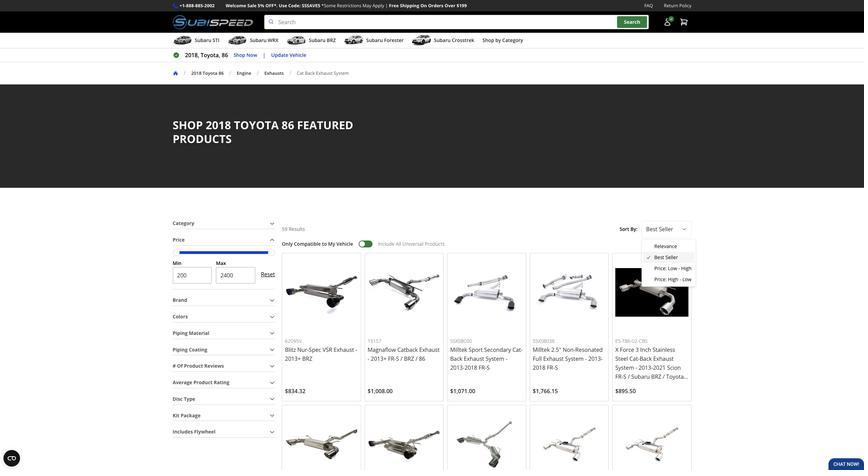 Task type: describe. For each thing, give the bounding box(es) containing it.
search input field
[[264, 15, 649, 29]]

code:
[[288, 2, 301, 9]]

sort by:
[[620, 226, 638, 233]]

0 vertical spatial high
[[681, 265, 692, 272]]

exhausts
[[264, 70, 284, 76]]

only
[[282, 241, 293, 247]]

apply
[[373, 2, 384, 9]]

0 vertical spatial low
[[668, 265, 677, 272]]

faq link
[[644, 2, 653, 9]]

my
[[328, 241, 335, 247]]

4 / from the left
[[289, 69, 291, 77]]

engine
[[237, 70, 251, 76]]

only compatible to my vehicle
[[282, 241, 353, 247]]

*some restrictions may apply | free shipping on orders over $199
[[322, 2, 467, 9]]

seller inside button
[[659, 226, 673, 233]]

toyota
[[203, 70, 217, 76]]

price: low - high
[[654, 265, 692, 272]]

relevance
[[654, 243, 677, 250]]

1 vertical spatial high
[[668, 276, 678, 283]]

price: for price: high - low
[[654, 276, 667, 283]]

exhaust
[[316, 70, 333, 76]]

policy
[[679, 2, 692, 9]]

/ for 2018 toyota 86
[[184, 69, 186, 77]]

59
[[282, 226, 287, 233]]

open widget image
[[3, 451, 20, 467]]

results
[[289, 226, 305, 233]]

sale
[[247, 2, 257, 9]]

sort
[[620, 226, 629, 233]]

02-
[[632, 338, 639, 345]]

59 results
[[282, 226, 305, 233]]

best seller inside button
[[646, 226, 673, 233]]

$895.50
[[615, 388, 636, 395]]

to
[[322, 241, 327, 247]]

2018 toyota 86
[[191, 70, 224, 76]]

by:
[[631, 226, 638, 233]]

$834.32
[[285, 388, 306, 395]]

welcome
[[226, 2, 246, 9]]

$199
[[457, 2, 467, 9]]

may
[[363, 2, 371, 9]]

seller inside option
[[666, 254, 678, 261]]

cat back exhaust system
[[297, 70, 349, 76]]

885-
[[195, 2, 204, 9]]

62095v
[[285, 338, 302, 345]]

+1-888-885-2002
[[180, 2, 215, 9]]

15157
[[368, 338, 381, 345]]

2002
[[204, 2, 215, 9]]

best seller option
[[643, 252, 694, 263]]

on
[[421, 2, 427, 9]]

return policy
[[664, 2, 692, 9]]



Task type: locate. For each thing, give the bounding box(es) containing it.
over
[[445, 2, 456, 9]]

shipping
[[400, 2, 419, 9]]

free
[[389, 2, 399, 9]]

1 horizontal spatial low
[[683, 276, 692, 283]]

Select... button
[[642, 221, 692, 238]]

best inside option
[[654, 254, 664, 261]]

sssave5
[[302, 2, 320, 9]]

/ right the engine
[[257, 69, 259, 77]]

search
[[624, 19, 640, 25]]

seller
[[659, 226, 673, 233], [666, 254, 678, 261]]

best
[[646, 226, 658, 233], [654, 254, 664, 261]]

/ for engine
[[229, 69, 231, 77]]

/ left 2018
[[184, 69, 186, 77]]

return
[[664, 2, 678, 9]]

1 price: from the top
[[654, 265, 667, 272]]

- for low
[[680, 276, 681, 283]]

group containing relevance
[[643, 241, 694, 285]]

low
[[668, 265, 677, 272], [683, 276, 692, 283]]

3 / from the left
[[257, 69, 259, 77]]

best seller up relevance
[[646, 226, 673, 233]]

ssxsb038
[[533, 338, 555, 345]]

best inside button
[[646, 226, 658, 233]]

1 vertical spatial best seller
[[654, 254, 678, 261]]

ssxsb030
[[450, 338, 472, 345]]

2 price: from the top
[[654, 276, 667, 283]]

high
[[681, 265, 692, 272], [668, 276, 678, 283]]

seller up price: low - high
[[666, 254, 678, 261]]

es-t86-02-cbs
[[615, 338, 648, 345]]

1 vertical spatial seller
[[666, 254, 678, 261]]

best seller inside option
[[654, 254, 678, 261]]

5%
[[258, 2, 264, 9]]

1 vertical spatial low
[[683, 276, 692, 283]]

/
[[184, 69, 186, 77], [229, 69, 231, 77], [257, 69, 259, 77], [289, 69, 291, 77]]

0 vertical spatial seller
[[659, 226, 673, 233]]

best down relevance
[[654, 254, 664, 261]]

- down price: low - high
[[680, 276, 681, 283]]

cbs
[[639, 338, 648, 345]]

exhausts link
[[264, 70, 289, 76], [264, 70, 284, 76]]

0 horizontal spatial low
[[668, 265, 677, 272]]

1 vertical spatial -
[[680, 276, 681, 283]]

compatible
[[294, 241, 321, 247]]

0 vertical spatial best seller
[[646, 226, 673, 233]]

1 vertical spatial best
[[654, 254, 664, 261]]

best seller down relevance
[[654, 254, 678, 261]]

/ right 86
[[229, 69, 231, 77]]

1 vertical spatial price:
[[654, 276, 667, 283]]

best right by:
[[646, 226, 658, 233]]

$1,071.00
[[450, 388, 475, 395]]

cat
[[297, 70, 304, 76]]

- up price: high - low
[[679, 265, 680, 272]]

low down price: low - high
[[683, 276, 692, 283]]

es-
[[615, 338, 622, 345]]

0 horizontal spatial high
[[668, 276, 678, 283]]

search button
[[617, 16, 647, 28]]

group
[[643, 241, 694, 285]]

seller up relevance
[[659, 226, 673, 233]]

system
[[334, 70, 349, 76]]

vehicle
[[336, 241, 353, 247]]

0 vertical spatial -
[[679, 265, 680, 272]]

888-
[[186, 2, 195, 9]]

welcome sale 5% off*. use code: sssave5
[[226, 2, 320, 9]]

86
[[219, 70, 224, 76]]

- for high
[[679, 265, 680, 272]]

back
[[305, 70, 315, 76]]

2018 toyota 86 link
[[191, 70, 229, 76], [191, 70, 224, 76]]

low up price: high - low
[[668, 265, 677, 272]]

t86-
[[622, 338, 632, 345]]

|
[[385, 2, 388, 9]]

orders
[[428, 2, 444, 9]]

high up price: high - low
[[681, 265, 692, 272]]

-
[[679, 265, 680, 272], [680, 276, 681, 283]]

+1-
[[180, 2, 186, 9]]

2018
[[191, 70, 202, 76]]

price: for price: low - high
[[654, 265, 667, 272]]

restrictions
[[337, 2, 361, 9]]

*some
[[322, 2, 336, 9]]

price: down best seller option at the right bottom
[[654, 265, 667, 272]]

off*.
[[266, 2, 278, 9]]

best seller
[[646, 226, 673, 233], [654, 254, 678, 261]]

/ for exhausts
[[257, 69, 259, 77]]

cat back exhaust system link
[[297, 70, 354, 76]]

0 vertical spatial price:
[[654, 265, 667, 272]]

high down price: low - high
[[668, 276, 678, 283]]

$1,766.15
[[533, 388, 558, 395]]

price:
[[654, 265, 667, 272], [654, 276, 667, 283]]

0 vertical spatial best
[[646, 226, 658, 233]]

$1,008.00
[[368, 388, 393, 395]]

price: down price: low - high
[[654, 276, 667, 283]]

price: high - low
[[654, 276, 692, 283]]

engine link
[[237, 70, 257, 76], [237, 70, 251, 76]]

use
[[279, 2, 287, 9]]

return policy link
[[664, 2, 692, 9]]

1 horizontal spatial high
[[681, 265, 692, 272]]

2 / from the left
[[229, 69, 231, 77]]

1 / from the left
[[184, 69, 186, 77]]

faq
[[644, 2, 653, 9]]

+1-888-885-2002 link
[[180, 2, 215, 9]]

/ left the "cat"
[[289, 69, 291, 77]]



Task type: vqa. For each thing, say whether or not it's contained in the screenshot.
'us:'
no



